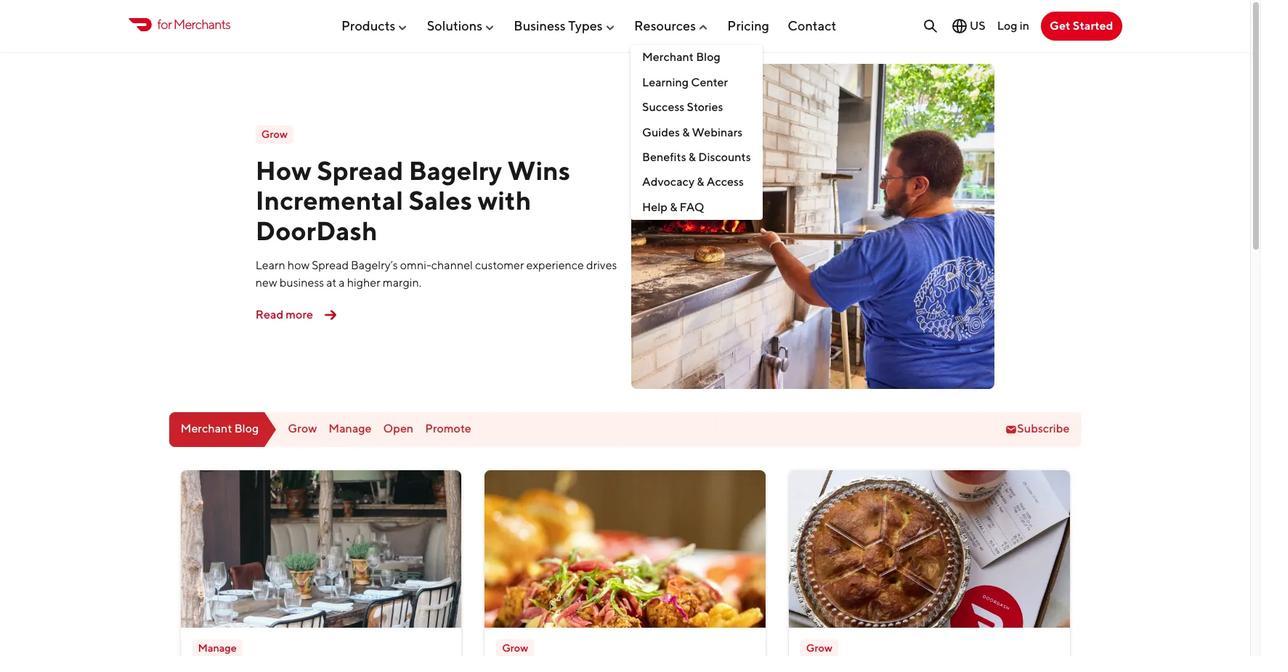 Task type: vqa. For each thing, say whether or not it's contained in the screenshot.
GUIDES & WEBINARS
yes



Task type: describe. For each thing, give the bounding box(es) containing it.
contact
[[788, 18, 836, 33]]

& for webinars
[[682, 125, 690, 139]]

resources
[[634, 18, 696, 33]]

benefits
[[642, 150, 686, 164]]

bagelry's
[[351, 259, 398, 273]]

with
[[478, 185, 531, 216]]

at
[[326, 276, 337, 290]]

& for discounts
[[689, 150, 696, 164]]

0 horizontal spatial blog
[[234, 422, 259, 436]]

success stories link
[[631, 95, 763, 120]]

log in link
[[997, 19, 1029, 33]]

business types
[[514, 18, 603, 33]]

arrow right image
[[319, 304, 342, 327]]

log in
[[997, 19, 1029, 33]]

center
[[691, 75, 728, 89]]

promote
[[425, 422, 471, 436]]

business
[[514, 18, 566, 33]]

channel
[[431, 259, 473, 273]]

doordash
[[256, 215, 377, 246]]

pricing link
[[727, 12, 769, 39]]

manage for manage link inside 'button'
[[198, 642, 237, 655]]

benefits & discounts link
[[631, 145, 763, 170]]

business
[[279, 276, 324, 290]]

for
[[157, 17, 172, 32]]

guides
[[642, 125, 680, 139]]

types
[[568, 18, 603, 33]]

learning center
[[642, 75, 728, 89]]

open
[[383, 422, 413, 436]]

how
[[256, 155, 312, 186]]

drives
[[586, 259, 617, 273]]

get started
[[1050, 19, 1113, 33]]

how spread bagelry wins incremental sales with doordash link
[[256, 155, 570, 246]]

how
[[288, 259, 310, 273]]

help & faq
[[642, 200, 704, 214]]

wins
[[507, 155, 570, 186]]

promote link
[[425, 422, 471, 436]]

email icon image
[[1006, 424, 1017, 436]]

faq
[[680, 200, 704, 214]]

stories
[[687, 100, 723, 114]]

guides & webinars link
[[631, 120, 763, 145]]

2 grow button from the left
[[789, 470, 1070, 657]]

new
[[256, 276, 277, 290]]

advocacy
[[642, 175, 695, 189]]

for merchants
[[157, 17, 230, 32]]

experience
[[526, 259, 584, 273]]

margin.
[[383, 276, 421, 290]]

advocacy & access
[[642, 175, 744, 189]]

get
[[1050, 19, 1070, 33]]

customer
[[475, 259, 524, 273]]

learn
[[256, 259, 285, 273]]

merchants
[[173, 17, 230, 32]]

log
[[997, 19, 1017, 33]]

1 horizontal spatial manage link
[[329, 422, 372, 436]]

merchant blog for merchant blog link to the right
[[642, 50, 721, 64]]

resources link
[[634, 12, 709, 39]]

benefits & discounts
[[642, 150, 751, 164]]

omni-
[[400, 259, 431, 273]]

us
[[970, 19, 986, 33]]



Task type: locate. For each thing, give the bounding box(es) containing it.
1 vertical spatial manage link
[[192, 640, 242, 657]]

manage
[[329, 422, 372, 436], [198, 642, 237, 655]]

for merchants link
[[128, 15, 230, 34]]

manage for rightmost manage link
[[329, 422, 372, 436]]

&
[[682, 125, 690, 139], [689, 150, 696, 164], [697, 175, 704, 189], [670, 200, 677, 214]]

0 vertical spatial spread
[[317, 155, 403, 186]]

merchant blog link
[[631, 45, 763, 70], [169, 412, 276, 447]]

1 horizontal spatial grow button
[[789, 470, 1070, 657]]

1 horizontal spatial merchant
[[642, 50, 694, 64]]

sales
[[409, 185, 472, 216]]

0 horizontal spatial merchant
[[181, 422, 232, 436]]

higher
[[347, 276, 380, 290]]

merchant blog for left merchant blog link
[[181, 422, 259, 436]]

0 vertical spatial manage link
[[329, 422, 372, 436]]

read
[[256, 308, 283, 322]]

& left access
[[697, 175, 704, 189]]

0 vertical spatial merchant blog
[[642, 50, 721, 64]]

0 horizontal spatial merchant blog
[[181, 422, 259, 436]]

1 horizontal spatial merchant blog link
[[631, 45, 763, 70]]

contact link
[[788, 12, 836, 39]]

0 horizontal spatial grow button
[[485, 470, 766, 657]]

1 vertical spatial blog
[[234, 422, 259, 436]]

incremental
[[256, 185, 403, 216]]

1 vertical spatial merchant blog link
[[169, 412, 276, 447]]

spread bagelry hero image image
[[631, 64, 995, 389]]

manage inside 'button'
[[198, 642, 237, 655]]

1 horizontal spatial manage
[[329, 422, 372, 436]]

0 vertical spatial manage
[[329, 422, 372, 436]]

success
[[642, 100, 685, 114]]

guides & webinars
[[642, 125, 743, 139]]

1 vertical spatial manage
[[198, 642, 237, 655]]

products link
[[341, 12, 409, 39]]

0 horizontal spatial manage
[[198, 642, 237, 655]]

subscribe
[[1017, 422, 1070, 436]]

solutions
[[427, 18, 482, 33]]

bagelry
[[409, 155, 502, 186]]

0 vertical spatial merchant blog link
[[631, 45, 763, 70]]

manage button
[[181, 470, 461, 657]]

help
[[642, 200, 668, 214]]

manage link inside 'button'
[[192, 640, 242, 657]]

1 vertical spatial merchant
[[181, 422, 232, 436]]

how spread bagelry wins incremental sales with doordash
[[256, 155, 570, 246]]

blog
[[696, 50, 721, 64], [234, 422, 259, 436]]

learning
[[642, 75, 689, 89]]

merchant
[[642, 50, 694, 64], [181, 422, 232, 436]]

1 horizontal spatial merchant blog
[[642, 50, 721, 64]]

0 horizontal spatial merchant blog link
[[169, 412, 276, 447]]

merchant for left merchant blog link
[[181, 422, 232, 436]]

0 vertical spatial blog
[[696, 50, 721, 64]]

grow link
[[256, 126, 293, 144], [288, 422, 317, 436], [496, 640, 534, 657], [800, 640, 838, 657]]

1 vertical spatial merchant blog
[[181, 422, 259, 436]]

more
[[286, 308, 313, 322]]

learn how spread bagelry's omni-channel customer experience drives new business at a higher margin.
[[256, 259, 617, 290]]

solutions link
[[427, 12, 495, 39]]

get started button
[[1041, 12, 1122, 41]]

0 horizontal spatial manage link
[[192, 640, 242, 657]]

webinars
[[692, 125, 743, 139]]

products
[[341, 18, 395, 33]]

pricing
[[727, 18, 769, 33]]

merchant blog
[[642, 50, 721, 64], [181, 422, 259, 436]]

& for access
[[697, 175, 704, 189]]

grow
[[261, 128, 288, 141], [288, 422, 317, 436], [502, 642, 528, 655], [806, 642, 832, 655]]

spread inside how spread bagelry wins incremental sales with doordash
[[317, 155, 403, 186]]

discounts
[[698, 150, 751, 164]]

& left faq
[[670, 200, 677, 214]]

merchant for merchant blog link to the right
[[642, 50, 694, 64]]

spread
[[317, 155, 403, 186], [312, 259, 349, 273]]

advocacy & access link
[[631, 170, 763, 195]]

manage link
[[329, 422, 372, 436], [192, 640, 242, 657]]

mx roch le coq - chicken - montreal, canada image
[[485, 470, 766, 628]]

learning center link
[[631, 70, 763, 95]]

& right guides
[[682, 125, 690, 139]]

grow button
[[485, 470, 766, 657], [789, 470, 1070, 657]]

access
[[707, 175, 744, 189]]

started
[[1073, 19, 1113, 33]]

in
[[1020, 19, 1029, 33]]

help & faq link
[[631, 195, 763, 220]]

1 grow button from the left
[[485, 470, 766, 657]]

read more
[[256, 308, 313, 322]]

resources 1208x1080 preparing for winter v01.01 image
[[181, 470, 461, 628]]

a
[[339, 276, 345, 290]]

0 vertical spatial merchant
[[642, 50, 694, 64]]

1 vertical spatial spread
[[312, 259, 349, 273]]

success stories
[[642, 100, 723, 114]]

a pie with a bottle of wine ready to be delivered by doordash image
[[789, 470, 1070, 628]]

globe line image
[[951, 17, 968, 35]]

open link
[[383, 422, 413, 436]]

business types link
[[514, 12, 616, 39]]

& down guides & webinars link
[[689, 150, 696, 164]]

& for faq
[[670, 200, 677, 214]]

spread inside learn how spread bagelry's omni-channel customer experience drives new business at a higher margin.
[[312, 259, 349, 273]]

1 horizontal spatial blog
[[696, 50, 721, 64]]



